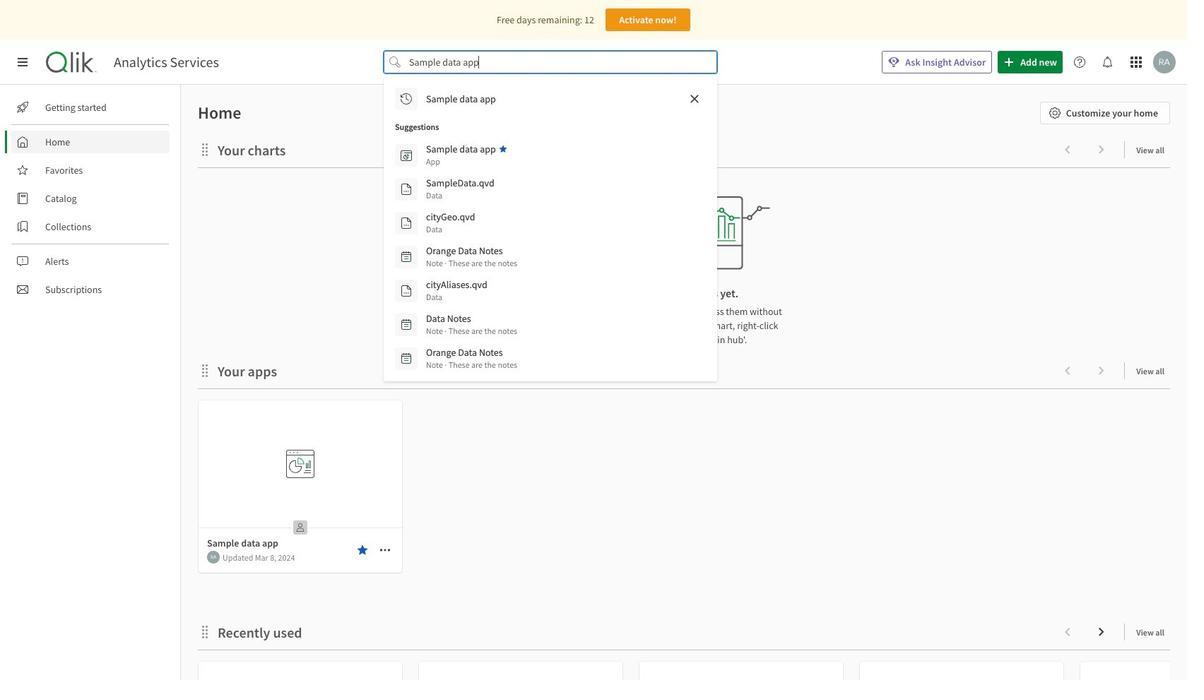 Task type: locate. For each thing, give the bounding box(es) containing it.
2 vertical spatial these are the notes element
[[426, 359, 518, 372]]

1 vertical spatial move collection image
[[198, 364, 212, 378]]

orange data notes element
[[426, 245, 503, 257], [426, 346, 503, 359]]

ruby anderson image
[[1154, 51, 1176, 74], [207, 551, 220, 564]]

1 vertical spatial these are the notes element
[[426, 325, 518, 338]]

3 these are the notes element from the top
[[426, 359, 518, 372]]

2 move collection image from the top
[[198, 364, 212, 378]]

navigation pane element
[[0, 90, 180, 307]]

main content
[[175, 85, 1188, 681]]

analytics services element
[[114, 54, 219, 71]]

data notes element
[[426, 312, 471, 325]]

sample data app element
[[426, 143, 496, 156]]

these are the notes element
[[426, 257, 518, 270], [426, 325, 518, 338], [426, 359, 518, 372]]

these are the notes element down the cityaliases.qvd 'element'
[[426, 325, 518, 338]]

these are the notes element up the cityaliases.qvd 'element'
[[426, 257, 518, 270]]

move collection image
[[198, 625, 212, 639]]

citygeo.qvd element
[[426, 211, 475, 223]]

move collection image
[[198, 142, 212, 157], [198, 364, 212, 378]]

1 vertical spatial ruby anderson image
[[207, 551, 220, 564]]

recently searched item image
[[401, 93, 412, 105]]

orange data notes element up the cityaliases.qvd 'element'
[[426, 245, 503, 257]]

0 vertical spatial move collection image
[[198, 142, 212, 157]]

more actions image
[[380, 545, 391, 556]]

2 these are the notes element from the top
[[426, 325, 518, 338]]

these are the notes element for first the orange data notes element from the bottom of the page
[[426, 359, 518, 372]]

1 horizontal spatial ruby anderson image
[[1154, 51, 1176, 74]]

0 vertical spatial orange data notes element
[[426, 245, 503, 257]]

1 orange data notes element from the top
[[426, 245, 503, 257]]

1 vertical spatial orange data notes element
[[426, 346, 503, 359]]

these are the notes element down data notes element
[[426, 359, 518, 372]]

orange data notes element down data notes element
[[426, 346, 503, 359]]

cityaliases.qvd element
[[426, 279, 488, 291]]

list box
[[390, 82, 712, 376]]

0 horizontal spatial ruby anderson image
[[207, 551, 220, 564]]

0 vertical spatial these are the notes element
[[426, 257, 518, 270]]

1 these are the notes element from the top
[[426, 257, 518, 270]]

these are the notes element for data notes element
[[426, 325, 518, 338]]



Task type: vqa. For each thing, say whether or not it's contained in the screenshot.
'Learn how to analyze data' image
no



Task type: describe. For each thing, give the bounding box(es) containing it.
0 vertical spatial ruby anderson image
[[1154, 51, 1176, 74]]

1 move collection image from the top
[[198, 142, 212, 157]]

2 orange data notes element from the top
[[426, 346, 503, 359]]

remove from favorites image
[[357, 545, 368, 556]]

ruby anderson element
[[207, 551, 220, 564]]

favorited item image
[[499, 145, 507, 153]]

Search for content text field
[[407, 51, 695, 74]]

close sidebar menu image
[[17, 57, 28, 68]]

sampledata.qvd element
[[426, 177, 495, 189]]

these are the notes element for first the orange data notes element
[[426, 257, 518, 270]]



